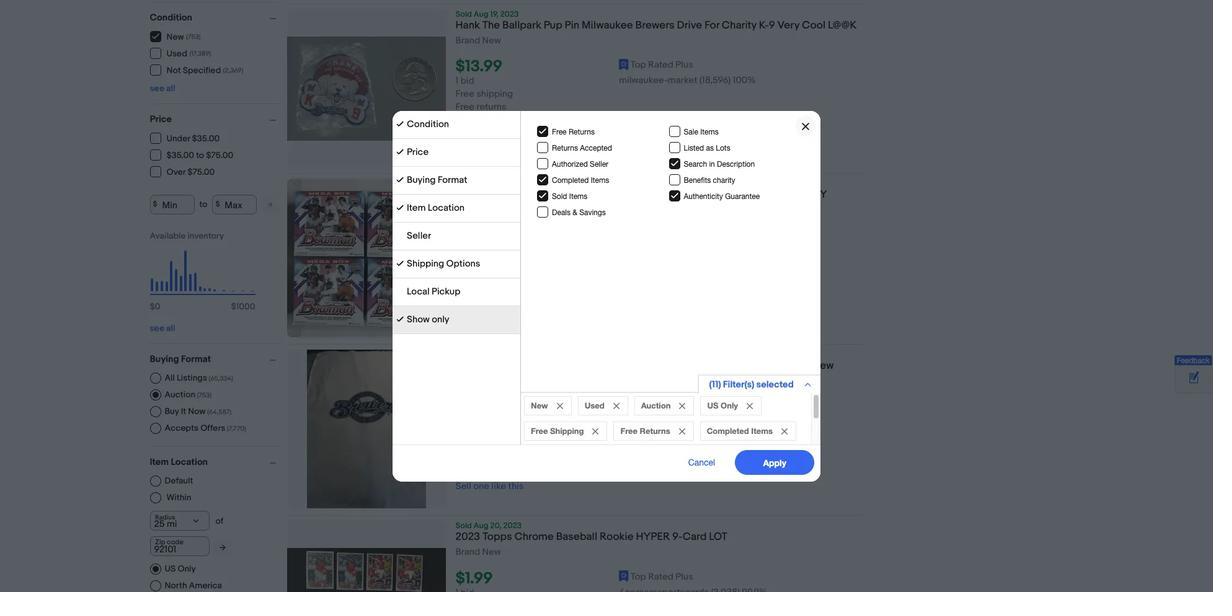 Task type: vqa. For each thing, say whether or not it's contained in the screenshot.
2020 associated with 2020 Acura MDX Base Sport Utility 4-Door 3.5L 3471CC V6 GAS SOHC Naturally Aspirated
no



Task type: locate. For each thing, give the bounding box(es) containing it.
(753)
[[186, 33, 201, 41], [197, 391, 212, 399]]

aug inside sold  aug 19, 2023 lot of 4 (four) 2021 bowman baseball trading cards mega boxes factory sealed brand new
[[474, 179, 489, 189]]

remove filter - buying format - auction image
[[680, 403, 686, 409]]

0 vertical spatial milwaukee-
[[619, 75, 668, 86]]

view similar active items link down options
[[456, 297, 560, 309]]

location inside 'tab'
[[428, 202, 465, 214]]

remove filter - condition - new image
[[557, 403, 563, 409]]

boxes
[[749, 189, 779, 201]]

aug inside sold  aug 19, 2023 hank the ballpark pup pin milwaukee brewers drive for charity k-9 very cool l@@k brand new
[[474, 9, 489, 19]]

39"
[[694, 360, 710, 372]]

completed down remove filter - item location - us only image
[[707, 426, 749, 436]]

1 vertical spatial 100%
[[733, 428, 756, 440]]

view similar active items link for $13.99
[[456, 114, 560, 126]]

1 vertical spatial see
[[150, 323, 164, 334]]

0 horizontal spatial milwaukee
[[456, 360, 507, 372]]

1 milwaukee- from the top
[[619, 75, 668, 86]]

1 horizontal spatial price
[[407, 146, 429, 158]]

mega
[[719, 189, 747, 201]]

free shipping
[[531, 426, 584, 436]]

returns down options
[[477, 284, 507, 295]]

0 vertical spatial item
[[407, 202, 426, 214]]

2023 for $13.99
[[501, 9, 519, 19]]

buying format up 'all'
[[150, 353, 211, 365]]

1 top rated plus from the top
[[631, 59, 694, 71]]

0 vertical spatial view similar active items link
[[456, 114, 560, 126]]

0 horizontal spatial buying
[[150, 353, 179, 365]]

0 vertical spatial one
[[474, 127, 490, 139]]

0 vertical spatial aug
[[474, 9, 489, 19]]

$75.00 down $35.00 to $75.00
[[188, 167, 215, 177]]

accepts
[[165, 423, 199, 433]]

19, right of
[[491, 179, 499, 189]]

2 rated from the top
[[649, 413, 674, 425]]

(18,596) inside the milwaukee-market (18,596) 100% free shipping
[[700, 428, 731, 440]]

returns inside free shipping free returns view similar active items sell one like this
[[477, 284, 507, 295]]

1 1 from the top
[[456, 75, 459, 87]]

dialog containing condition
[[0, 0, 1214, 593]]

(753) for auction
[[197, 391, 212, 399]]

$1.99
[[456, 569, 493, 589]]

plus
[[676, 59, 694, 71], [676, 413, 694, 425], [676, 571, 694, 583]]

view similar active items link
[[456, 114, 560, 126], [456, 297, 560, 309]]

cancel button
[[675, 450, 729, 475]]

see all
[[150, 83, 175, 93], [150, 323, 175, 334]]

shipping inside the milwaukee-market (18,596) 100% free shipping
[[477, 442, 513, 454]]

price for the 'price' tab
[[407, 146, 429, 158]]

completed items down remove filter - item location - us only image
[[707, 426, 773, 436]]

0 vertical spatial shipping
[[407, 258, 444, 270]]

free returns up returns accepted on the top
[[552, 128, 595, 136]]

apply
[[763, 457, 787, 468]]

(18,596) up sale items
[[700, 75, 731, 86]]

view
[[456, 114, 476, 126], [456, 297, 476, 309]]

1 1 bid from the top
[[456, 75, 474, 87]]

of
[[216, 516, 224, 527]]

2023 topps chrome baseball rookie hyper 9-card lot heading
[[456, 531, 728, 544]]

2 1 bid from the top
[[456, 258, 474, 269]]

0 vertical spatial free returns
[[552, 128, 595, 136]]

aug for $79.99
[[474, 179, 489, 189]]

shipping inside milwaukee-market (18,596) 100% free shipping free returns view similar active items sell one like this
[[477, 88, 513, 100]]

baseball
[[605, 189, 647, 201], [739, 360, 780, 372], [556, 531, 598, 544]]

2 filter applied image from the top
[[397, 176, 404, 183]]

2023 inside sold  aug 19, 2023 hank the ballpark pup pin milwaukee brewers drive for charity k-9 very cool l@@k brand new
[[501, 9, 519, 19]]

north america link
[[150, 580, 222, 592]]

sold left 20,
[[456, 521, 472, 531]]

sold up deals
[[552, 192, 567, 201]]

l@@k left !
[[456, 373, 485, 385]]

brand inside the milwaukee brewers promo sga blanket big huge 39" x 56" baseball brand new l@@k !
[[782, 360, 811, 372]]

aug left 4
[[474, 179, 489, 189]]

chrome
[[515, 531, 554, 544]]

1 vertical spatial like
[[492, 310, 506, 322]]

lot of 4 (four) 2021 bowman baseball trading cards mega boxes factory sealed link
[[456, 189, 865, 218]]

seller down the accepted
[[590, 160, 609, 168]]

see for condition
[[150, 83, 164, 93]]

milwaukee-market (18,596) 100% free shipping free returns view similar active items sell one like this
[[456, 75, 756, 139]]

sell one like this link for $13.99
[[456, 127, 524, 139]]

top up the milwaukee-market (18,596) 100% free shipping
[[631, 413, 646, 425]]

1 see all from the top
[[150, 83, 175, 93]]

cards
[[687, 189, 717, 201]]

north america
[[165, 580, 222, 591]]

auction (753)
[[165, 389, 212, 400]]

shipping up sell one like this
[[477, 442, 513, 454]]

$35.00 up $35.00 to $75.00
[[192, 133, 220, 144]]

2 (18,596) from the top
[[700, 428, 731, 440]]

3 sell from the top
[[456, 481, 471, 493]]

items up bowman
[[591, 176, 610, 185]]

top rated plus for $1.99
[[631, 571, 694, 583]]

1 vertical spatial 1
[[456, 258, 459, 269]]

1 active from the top
[[508, 114, 534, 126]]

0 vertical spatial items
[[536, 114, 560, 126]]

bid
[[461, 75, 474, 87], [461, 258, 474, 269]]

item location down buying format tab
[[407, 202, 465, 214]]

top rated plus down sold  aug 19, 2023 hank the ballpark pup pin milwaukee brewers drive for charity k-9 very cool l@@k brand new
[[631, 59, 694, 71]]

like up 4
[[492, 127, 506, 139]]

2 vertical spatial plus
[[676, 571, 694, 583]]

100% down charity
[[733, 75, 756, 86]]

0 vertical spatial (18,596)
[[700, 75, 731, 86]]

aug for $13.99
[[474, 9, 489, 19]]

2 like from the top
[[492, 310, 506, 322]]

2 vertical spatial baseball
[[556, 531, 598, 544]]

0 horizontal spatial auction
[[165, 389, 195, 400]]

returns accepted
[[552, 144, 612, 152]]

brewers
[[636, 19, 675, 32], [509, 360, 549, 372]]

location down buying format tab
[[428, 202, 465, 214]]

buying
[[407, 174, 436, 186], [150, 353, 179, 365]]

1 19, from the top
[[491, 9, 499, 19]]

format for buying format tab
[[438, 174, 468, 186]]

2 aug from the top
[[474, 179, 489, 189]]

market down remove filter - buying format - auction image
[[668, 428, 698, 440]]

show only
[[407, 314, 450, 325]]

deals
[[552, 208, 571, 217]]

1 bid up pickup
[[456, 258, 474, 269]]

1 horizontal spatial item location
[[407, 202, 465, 214]]

us only up north
[[165, 564, 196, 574]]

remove filter - item location - us only image
[[747, 403, 753, 409]]

sell one like this link for $79.99
[[456, 310, 524, 322]]

new inside sold  aug 19, 2023 hank the ballpark pup pin milwaukee brewers drive for charity k-9 very cool l@@k brand new
[[482, 35, 501, 47]]

view similar active items link up the 'price' tab
[[456, 114, 560, 126]]

format down the 'price' tab
[[438, 174, 468, 186]]

item location up the 'default'
[[150, 456, 208, 468]]

2 milwaukee- from the top
[[619, 428, 668, 440]]

1 one from the top
[[474, 127, 490, 139]]

1 vertical spatial location
[[171, 456, 208, 468]]

top for $1.99
[[631, 571, 646, 583]]

new (753)
[[167, 32, 201, 42]]

all for condition
[[166, 83, 175, 93]]

$
[[153, 200, 157, 209], [216, 200, 220, 209], [150, 301, 155, 312], [231, 301, 236, 312]]

(11)
[[710, 379, 721, 391]]

apply within filter image
[[219, 544, 226, 552]]

buying for buying format dropdown button
[[150, 353, 179, 365]]

auction
[[165, 389, 195, 400], [641, 401, 671, 410]]

tab list containing condition
[[393, 111, 521, 334]]

5 filter applied image from the top
[[397, 316, 404, 323]]

price for the price dropdown button
[[150, 113, 172, 125]]

0 vertical spatial bid
[[461, 75, 474, 87]]

sell one like this link up buying format tab
[[456, 127, 524, 139]]

sold for $13.99
[[456, 9, 472, 19]]

price inside tab
[[407, 146, 429, 158]]

active
[[508, 114, 534, 126], [508, 297, 534, 309]]

items
[[701, 128, 719, 136], [591, 176, 610, 185], [569, 192, 588, 201], [752, 426, 773, 436]]

2 view similar active items link from the top
[[456, 297, 560, 309]]

plus down remove filter - buying format - auction image
[[676, 413, 694, 425]]

top rated plus up "remove filter - show only - free returns" image
[[631, 413, 694, 425]]

see all button down 0
[[150, 323, 175, 334]]

all up 'all'
[[166, 323, 175, 334]]

19, inside sold  aug 19, 2023 hank the ballpark pup pin milwaukee brewers drive for charity k-9 very cool l@@k brand new
[[491, 9, 499, 19]]

None text field
[[150, 536, 209, 556]]

3 plus from the top
[[676, 571, 694, 583]]

0 horizontal spatial buying format
[[150, 353, 211, 365]]

(18,596) up cancel
[[700, 428, 731, 440]]

2 items from the top
[[536, 297, 560, 309]]

1 horizontal spatial brewers
[[636, 19, 675, 32]]

2023 topps chrome baseball rookie hyper 9-card lot image
[[287, 549, 446, 593]]

l@@k
[[828, 19, 857, 32], [456, 373, 485, 385]]

only left remove filter - item location - us only image
[[721, 401, 738, 410]]

1 market from the top
[[668, 75, 698, 86]]

0 vertical spatial 1
[[456, 75, 459, 87]]

2 this from the top
[[509, 310, 524, 322]]

all down not
[[166, 83, 175, 93]]

milwaukee- for milwaukee-market (18,596) 100% free shipping
[[619, 428, 668, 440]]

1 filter applied image from the top
[[397, 120, 404, 128]]

1 vertical spatial buying
[[150, 353, 179, 365]]

1 vertical spatial 19,
[[491, 179, 499, 189]]

sell one like this link right only
[[456, 310, 524, 322]]

sell one like this
[[456, 481, 524, 493]]

1 up condition tab
[[456, 75, 459, 87]]

(753) for new
[[186, 33, 201, 41]]

1 sell from the top
[[456, 127, 471, 139]]

sale items
[[684, 128, 719, 136]]

new
[[167, 32, 184, 42], [482, 35, 501, 47], [482, 217, 501, 229], [813, 360, 834, 372], [531, 401, 548, 410], [482, 547, 501, 559]]

remove filter - show only - free returns image
[[679, 428, 685, 435]]

location up the 'default'
[[171, 456, 208, 468]]

2 vertical spatial aug
[[474, 521, 489, 531]]

1 bid from the top
[[461, 75, 474, 87]]

3 this from the top
[[509, 481, 524, 493]]

1 all from the top
[[166, 83, 175, 93]]

aug for $1.99
[[474, 521, 489, 531]]

2 vertical spatial top
[[631, 571, 646, 583]]

1 vertical spatial completed items
[[707, 426, 773, 436]]

$35.00 up over $75.00 link
[[167, 150, 194, 161]]

0 vertical spatial plus
[[676, 59, 694, 71]]

returns inside milwaukee-market (18,596) 100% free shipping free returns view similar active items sell one like this
[[477, 101, 507, 113]]

1 top from the top
[[631, 59, 646, 71]]

tab list
[[393, 111, 521, 334]]

format inside tab
[[438, 174, 468, 186]]

2023 right 20,
[[504, 521, 522, 531]]

1 like from the top
[[492, 127, 506, 139]]

plus for $1.99
[[676, 571, 694, 583]]

item location for item location 'tab'
[[407, 202, 465, 214]]

0 vertical spatial to
[[196, 150, 204, 161]]

1 vertical spatial bid
[[461, 258, 474, 269]]

1 vertical spatial top
[[631, 413, 646, 425]]

us
[[708, 401, 719, 410], [165, 564, 176, 574]]

sold inside sold  aug 19, 2023 hank the ballpark pup pin milwaukee brewers drive for charity k-9 very cool l@@k brand new
[[456, 9, 472, 19]]

market inside milwaukee-market (18,596) 100% free shipping free returns view similar active items sell one like this
[[668, 75, 698, 86]]

condition for condition dropdown button
[[150, 11, 192, 23]]

milwaukee-market (18,596) 100% free shipping
[[456, 428, 756, 454]]

0 horizontal spatial l@@k
[[456, 373, 485, 385]]

like up 20,
[[492, 481, 506, 493]]

brand inside sold  aug 19, 2023 lot of 4 (four) 2021 bowman baseball trading cards mega boxes factory sealed brand new
[[456, 217, 480, 229]]

0 horizontal spatial seller
[[407, 230, 431, 242]]

100% down remove filter - item location - us only image
[[733, 428, 756, 440]]

item inside item location 'tab'
[[407, 202, 426, 214]]

to down under $35.00 in the top left of the page
[[196, 150, 204, 161]]

2 all from the top
[[166, 323, 175, 334]]

0 horizontal spatial item location
[[150, 456, 208, 468]]

milwaukee- inside the milwaukee-market (18,596) 100% free shipping
[[619, 428, 668, 440]]

brand down sealed
[[456, 217, 480, 229]]

0 vertical spatial returns
[[477, 101, 507, 113]]

0 horizontal spatial shipping
[[407, 258, 444, 270]]

0 vertical spatial market
[[668, 75, 698, 86]]

2023 right 4
[[501, 179, 519, 189]]

items inside free shipping free returns view similar active items sell one like this
[[536, 297, 560, 309]]

new inside the milwaukee brewers promo sga blanket big huge 39" x 56" baseball brand new l@@k !
[[813, 360, 834, 372]]

2 100% from the top
[[733, 428, 756, 440]]

used up not
[[167, 48, 187, 59]]

buying format down the 'price' tab
[[407, 174, 468, 186]]

1 vertical spatial lot
[[709, 531, 728, 544]]

0 vertical spatial us
[[708, 401, 719, 410]]

1 vertical spatial us only
[[165, 564, 196, 574]]

1 vertical spatial milwaukee-
[[619, 428, 668, 440]]

(18,596) for milwaukee-market (18,596) 100% free shipping free returns view similar active items sell one like this
[[700, 75, 731, 86]]

condition button
[[150, 11, 281, 23]]

3 shipping from the top
[[477, 442, 513, 454]]

1 vertical spatial 1 bid
[[456, 258, 474, 269]]

milwaukee brewers promo sga blanket big huge 39" x 56" baseball brand new l@@k ! heading
[[456, 360, 834, 385]]

us only
[[708, 401, 738, 410], [165, 564, 196, 574]]

buying up 'all'
[[150, 353, 179, 365]]

view inside milwaukee-market (18,596) 100% free shipping free returns view similar active items sell one like this
[[456, 114, 476, 126]]

sell one like this link up 20,
[[456, 481, 524, 493]]

3 aug from the top
[[474, 521, 489, 531]]

1 similar from the top
[[478, 114, 506, 126]]

item location inside item location 'tab'
[[407, 202, 465, 214]]

2 vertical spatial rated
[[649, 571, 674, 583]]

new inside sold  aug 19, 2023 lot of 4 (four) 2021 bowman baseball trading cards mega boxes factory sealed brand new
[[482, 217, 501, 229]]

returns down $13.99
[[477, 101, 507, 113]]

3 top rated plus from the top
[[631, 571, 694, 583]]

2 market from the top
[[668, 428, 698, 440]]

0 vertical spatial returns
[[569, 128, 595, 136]]

shipping down $13.99
[[477, 88, 513, 100]]

one inside free shipping free returns view similar active items sell one like this
[[474, 310, 490, 322]]

returns
[[569, 128, 595, 136], [552, 144, 578, 152], [640, 426, 671, 436]]

1 100% from the top
[[733, 75, 756, 86]]

1 horizontal spatial l@@k
[[828, 19, 857, 32]]

1 vertical spatial brewers
[[509, 360, 549, 372]]

filter applied image inside item location 'tab'
[[397, 204, 404, 211]]

 (65,334) Items text field
[[207, 374, 233, 383]]

price up under
[[150, 113, 172, 125]]

milwaukee brewers promo sga blanket big huge 39" x 56" baseball brand new l@@k !
[[456, 360, 834, 385]]

0 horizontal spatial us only
[[165, 564, 196, 574]]

like right only
[[492, 310, 506, 322]]

(753) inside new (753)
[[186, 33, 201, 41]]

condition up new (753)
[[150, 11, 192, 23]]

1 vertical spatial us
[[165, 564, 176, 574]]

1 vertical spatial milwaukee
[[456, 360, 507, 372]]

only
[[721, 401, 738, 410], [178, 564, 196, 574]]

1 bid for $79.99
[[456, 258, 474, 269]]

0 horizontal spatial lot
[[456, 189, 474, 201]]

2 19, from the top
[[491, 179, 499, 189]]

plus down 9-
[[676, 571, 694, 583]]

1 vertical spatial baseball
[[739, 360, 780, 372]]

milwaukee- left "remove filter - show only - free returns" image
[[619, 428, 668, 440]]

items up as
[[701, 128, 719, 136]]

19, inside sold  aug 19, 2023 lot of 4 (four) 2021 bowman baseball trading cards mega boxes factory sealed brand new
[[491, 179, 499, 189]]

items up deals & savings
[[569, 192, 588, 201]]

shipping down $79.99
[[477, 271, 513, 282]]

similar right pickup
[[478, 297, 506, 309]]

2 top rated plus from the top
[[631, 413, 694, 425]]

1 up pickup
[[456, 258, 459, 269]]

dialog
[[0, 0, 1214, 593]]

0 vertical spatial price
[[150, 113, 172, 125]]

2 returns from the top
[[477, 284, 507, 295]]

auction up it
[[165, 389, 195, 400]]

sold inside sold  aug 19, 2023 lot of 4 (four) 2021 bowman baseball trading cards mega boxes factory sealed brand new
[[456, 179, 472, 189]]

100% for milwaukee-market (18,596) 100% free shipping
[[733, 428, 756, 440]]

milwaukee brewers promo sga blanket big huge 39" x 56" baseball brand new l@@k ! link
[[456, 360, 865, 389]]

1 this from the top
[[509, 127, 524, 139]]

the
[[483, 19, 500, 32]]

brand
[[456, 35, 480, 47], [456, 217, 480, 229], [782, 360, 811, 372], [456, 547, 480, 559]]

price tab
[[393, 139, 521, 167]]

buying for buying format tab
[[407, 174, 436, 186]]

lot inside sold  aug 19, 2023 lot of 4 (four) 2021 bowman baseball trading cards mega boxes factory sealed brand new
[[456, 189, 474, 201]]

0 vertical spatial $35.00
[[192, 133, 220, 144]]

buying format tab
[[393, 167, 521, 195]]

brand down hank
[[456, 35, 480, 47]]

factory
[[781, 189, 828, 201]]

similar up the 'price' tab
[[478, 114, 506, 126]]

condition inside condition tab
[[407, 118, 449, 130]]

item location tab
[[393, 195, 521, 222]]

options
[[447, 258, 480, 270]]

item location button
[[150, 456, 281, 468]]

view down options
[[456, 297, 476, 309]]

hank
[[456, 19, 480, 32]]

completed items up bowman
[[552, 176, 610, 185]]

0 vertical spatial shipping
[[477, 88, 513, 100]]

0 vertical spatial us only
[[708, 401, 738, 410]]

filter(s)
[[723, 379, 755, 391]]

shipping options tab
[[393, 250, 521, 278]]

available
[[150, 231, 186, 241]]

filter applied image
[[397, 148, 404, 155]]

returns left "remove filter - show only - free returns" image
[[640, 426, 671, 436]]

free returns left "remove filter - show only - free returns" image
[[621, 426, 671, 436]]

filter applied image inside shipping options tab
[[397, 260, 404, 267]]

shipping up local
[[407, 258, 444, 270]]

search in description
[[684, 160, 755, 168]]

1 vertical spatial sell one like this link
[[456, 310, 524, 322]]

sga
[[585, 360, 607, 372]]

1 shipping from the top
[[477, 88, 513, 100]]

listed
[[684, 144, 704, 152]]

baseball inside the milwaukee brewers promo sga blanket big huge 39" x 56" baseball brand new l@@k !
[[739, 360, 780, 372]]

us inside dialog
[[708, 401, 719, 410]]

1 vertical spatial format
[[181, 353, 211, 365]]

item up default link
[[150, 456, 169, 468]]

america
[[189, 580, 222, 591]]

filter applied image inside condition tab
[[397, 120, 404, 128]]

0 horizontal spatial completed
[[552, 176, 589, 185]]

(11) filter(s) selected button
[[698, 374, 821, 394]]

search
[[684, 160, 707, 168]]

top down hyper
[[631, 571, 646, 583]]

0 vertical spatial baseball
[[605, 189, 647, 201]]

hank the ballpark pup pin milwaukee brewers drive for charity k-9 very cool l@@k image
[[287, 37, 446, 141]]

auction left remove filter - buying format - auction image
[[641, 401, 671, 410]]

baseball inside sold  aug 19, 2023 lot of 4 (four) 2021 bowman baseball trading cards mega boxes factory sealed brand new
[[605, 189, 647, 201]]

format up all listings (65,334)
[[181, 353, 211, 365]]

0 vertical spatial milwaukee
[[582, 19, 633, 32]]

1 vertical spatial completed
[[707, 426, 749, 436]]

feedback
[[1177, 357, 1210, 365]]

(753) up buy it now (64,587)
[[197, 391, 212, 399]]

1 aug from the top
[[474, 9, 489, 19]]

1 vertical spatial (18,596)
[[700, 428, 731, 440]]

0 vertical spatial l@@k
[[828, 19, 857, 32]]

location for item location dropdown button
[[171, 456, 208, 468]]

2 sell one like this link from the top
[[456, 310, 524, 322]]

brewers inside sold  aug 19, 2023 hank the ballpark pup pin milwaukee brewers drive for charity k-9 very cool l@@k brand new
[[636, 19, 675, 32]]

guarantee
[[725, 192, 760, 201]]

sold inside dialog
[[552, 192, 567, 201]]

1 returns from the top
[[477, 101, 507, 113]]

1 plus from the top
[[676, 59, 694, 71]]

auction for auction
[[641, 401, 671, 410]]

1 sell one like this link from the top
[[456, 127, 524, 139]]

2 1 from the top
[[456, 258, 459, 269]]

one up topps
[[474, 481, 490, 493]]

items inside milwaukee-market (18,596) 100% free shipping free returns view similar active items sell one like this
[[536, 114, 560, 126]]

(17,389)
[[189, 50, 211, 58]]

top rated plus down 2023 topps chrome baseball rookie hyper 9-card lot "link"
[[631, 571, 694, 583]]

now
[[188, 406, 206, 417]]

baseball up (11) filter(s) selected dropdown button
[[739, 360, 780, 372]]

2023
[[501, 9, 519, 19], [501, 179, 519, 189], [504, 521, 522, 531], [456, 531, 480, 544]]

2 sell from the top
[[456, 310, 471, 322]]

1 vertical spatial aug
[[474, 179, 489, 189]]

similar
[[478, 114, 506, 126], [478, 297, 506, 309]]

1 horizontal spatial lot
[[709, 531, 728, 544]]

like inside milwaukee-market (18,596) 100% free shipping free returns view similar active items sell one like this
[[492, 127, 506, 139]]

2 see from the top
[[150, 323, 164, 334]]

0 vertical spatial sell one like this link
[[456, 127, 524, 139]]

filter applied image
[[397, 120, 404, 128], [397, 176, 404, 183], [397, 204, 404, 211], [397, 260, 404, 267], [397, 316, 404, 323]]

not specified (2,369)
[[167, 65, 243, 76]]

1 horizontal spatial buying format
[[407, 174, 468, 186]]

1 vertical spatial view similar active items link
[[456, 297, 560, 309]]

aug left 'ballpark'
[[474, 9, 489, 19]]

1 horizontal spatial item
[[407, 202, 426, 214]]

sold left the
[[456, 9, 472, 19]]

filter applied image inside show only tab
[[397, 316, 404, 323]]

1 rated from the top
[[649, 59, 674, 71]]

2 bid from the top
[[461, 258, 474, 269]]

one right only
[[474, 310, 490, 322]]

items
[[536, 114, 560, 126], [536, 297, 560, 309]]

milwaukee- inside milwaukee-market (18,596) 100% free shipping free returns view similar active items sell one like this
[[619, 75, 668, 86]]

milwaukee- down sold  aug 19, 2023 hank the ballpark pup pin milwaukee brewers drive for charity k-9 very cool l@@k brand new
[[619, 75, 668, 86]]

2 see all button from the top
[[150, 323, 175, 334]]

4
[[492, 189, 499, 201]]

l@@k inside the milwaukee brewers promo sga blanket big huge 39" x 56" baseball brand new l@@k !
[[456, 373, 485, 385]]

3 rated from the top
[[649, 571, 674, 583]]

available inventory
[[150, 231, 224, 241]]

sold inside the sold  aug 20, 2023 2023 topps chrome baseball rookie hyper 9-card lot brand new
[[456, 521, 472, 531]]

only up north america "link"
[[178, 564, 196, 574]]

used (17,389)
[[167, 48, 211, 59]]

0 vertical spatial item location
[[407, 202, 465, 214]]

local
[[407, 286, 430, 298]]

0 vertical spatial buying format
[[407, 174, 468, 186]]

view up the 'price' tab
[[456, 114, 476, 126]]

2 view from the top
[[456, 297, 476, 309]]

milwaukee up !
[[456, 360, 507, 372]]

2 see all from the top
[[150, 323, 175, 334]]

0 vertical spatial completed items
[[552, 176, 610, 185]]

1 vertical spatial shipping
[[550, 426, 584, 436]]

rated down 2023 topps chrome baseball rookie hyper 9-card lot "link"
[[649, 571, 674, 583]]

100%
[[733, 75, 756, 86], [733, 428, 756, 440]]

0 horizontal spatial format
[[181, 353, 211, 365]]

2023 inside sold  aug 19, 2023 lot of 4 (four) 2021 bowman baseball trading cards mega boxes factory sealed brand new
[[501, 179, 519, 189]]

(18,596) inside milwaukee-market (18,596) 100% free shipping free returns view similar active items sell one like this
[[700, 75, 731, 86]]

0 vertical spatial used
[[167, 48, 187, 59]]

2 vertical spatial this
[[509, 481, 524, 493]]

huge
[[666, 360, 692, 372]]

hank the ballpark pup pin milwaukee brewers drive for charity k-9 very cool l@@k heading
[[456, 19, 857, 32]]

100% inside milwaukee-market (18,596) 100% free shipping free returns view similar active items sell one like this
[[733, 75, 756, 86]]

shipping inside tab
[[407, 258, 444, 270]]

1 horizontal spatial completed items
[[707, 426, 773, 436]]

1 vertical spatial all
[[166, 323, 175, 334]]

100% inside the milwaukee-market (18,596) 100% free shipping
[[733, 428, 756, 440]]

buying format for buying format tab
[[407, 174, 468, 186]]

1 vertical spatial this
[[509, 310, 524, 322]]

completed down the authorized at the top of page
[[552, 176, 589, 185]]

$75.00
[[206, 150, 233, 161], [188, 167, 215, 177]]

market inside the milwaukee-market (18,596) 100% free shipping
[[668, 428, 698, 440]]

1 vertical spatial item location
[[150, 456, 208, 468]]

us only down (11)
[[708, 401, 738, 410]]

4 filter applied image from the top
[[397, 260, 404, 267]]

0 horizontal spatial used
[[167, 48, 187, 59]]

2 similar from the top
[[478, 297, 506, 309]]

filter applied image for item location
[[397, 204, 404, 211]]

1 horizontal spatial shipping
[[550, 426, 584, 436]]

sold left of
[[456, 179, 472, 189]]

1 items from the top
[[536, 114, 560, 126]]

1 see from the top
[[150, 83, 164, 93]]

graph of available inventory between $0 and $1000+ image
[[150, 231, 255, 318]]

2 vertical spatial shipping
[[477, 442, 513, 454]]

0 vertical spatial sell
[[456, 127, 471, 139]]

2023 right the
[[501, 9, 519, 19]]

1 view similar active items link from the top
[[456, 114, 560, 126]]

1 (18,596) from the top
[[700, 75, 731, 86]]

2 one from the top
[[474, 310, 490, 322]]

location
[[428, 202, 465, 214], [171, 456, 208, 468]]

0 horizontal spatial free returns
[[552, 128, 595, 136]]

1 view from the top
[[456, 114, 476, 126]]

as
[[706, 144, 714, 152]]

price right filter applied icon
[[407, 146, 429, 158]]

sealed
[[456, 202, 494, 214]]

0 vertical spatial 1 bid
[[456, 75, 474, 87]]

3 top from the top
[[631, 571, 646, 583]]

1 vertical spatial l@@k
[[456, 373, 485, 385]]

blanket
[[610, 360, 645, 372]]

filter applied image inside buying format tab
[[397, 176, 404, 183]]

buying inside tab
[[407, 174, 436, 186]]

19,
[[491, 9, 499, 19], [491, 179, 499, 189]]

1 vertical spatial used
[[585, 401, 605, 410]]

2 vertical spatial top rated plus
[[631, 571, 694, 583]]

2 shipping from the top
[[477, 271, 513, 282]]

2 active from the top
[[508, 297, 534, 309]]

us up north
[[165, 564, 176, 574]]

1 horizontal spatial buying
[[407, 174, 436, 186]]

brewers left drive
[[636, 19, 675, 32]]

3 filter applied image from the top
[[397, 204, 404, 211]]

(753) inside auction (753)
[[197, 391, 212, 399]]

milwaukee brewers promo sga blanket big huge 39" x 56" baseball brand new l@@k ! image
[[307, 350, 426, 509]]

buying format inside tab
[[407, 174, 468, 186]]

like inside free shipping free returns view similar active items sell one like this
[[492, 310, 506, 322]]

buying down the 'price' tab
[[407, 174, 436, 186]]

item down buying format tab
[[407, 202, 426, 214]]

1 see all button from the top
[[150, 83, 175, 93]]

free
[[456, 88, 475, 100], [456, 101, 475, 113], [552, 128, 567, 136], [456, 271, 475, 282], [456, 284, 475, 295], [531, 426, 548, 436], [621, 426, 638, 436], [456, 442, 475, 454]]

aug inside the sold  aug 20, 2023 2023 topps chrome baseball rookie hyper 9-card lot brand new
[[474, 521, 489, 531]]

shipping for milwaukee-market (18,596) 100% free shipping
[[477, 442, 513, 454]]

to left maximum value in $ text field
[[199, 199, 207, 210]]

lot right the card
[[709, 531, 728, 544]]

see all button for price
[[150, 323, 175, 334]]

0 vertical spatial buying
[[407, 174, 436, 186]]

baseball up savings
[[605, 189, 647, 201]]



Task type: describe. For each thing, give the bounding box(es) containing it.
1 vertical spatial $75.00
[[188, 167, 215, 177]]

see all for price
[[150, 323, 175, 334]]

buying format for buying format dropdown button
[[150, 353, 211, 365]]

benefits charity
[[684, 176, 736, 185]]

cool
[[802, 19, 826, 32]]

default
[[165, 476, 193, 486]]

filter applied image for condition
[[397, 120, 404, 128]]

seller inside tab list
[[407, 230, 431, 242]]

local pickup
[[407, 286, 461, 298]]

x
[[712, 360, 718, 372]]

view inside free shipping free returns view similar active items sell one like this
[[456, 297, 476, 309]]

deals & savings
[[552, 208, 606, 217]]

default link
[[150, 476, 193, 487]]

milwaukee- for milwaukee-market (18,596) 100% free shipping free returns view similar active items sell one like this
[[619, 75, 668, 86]]

2023 for $79.99
[[501, 179, 519, 189]]

to inside $35.00 to $75.00 link
[[196, 150, 204, 161]]

item for item location 'tab'
[[407, 202, 426, 214]]

buy it now (64,587)
[[165, 406, 232, 417]]

authorized seller
[[552, 160, 609, 168]]

specified
[[183, 65, 221, 76]]

authenticity guarantee
[[684, 192, 760, 201]]

lot of 4 (four) 2021 bowman baseball trading cards mega boxes factory sealed image
[[287, 179, 446, 338]]

card
[[683, 531, 707, 544]]

cancel
[[689, 458, 716, 468]]

us only link
[[150, 564, 196, 575]]

9-
[[673, 531, 683, 544]]

1 bid for $13.99
[[456, 75, 474, 87]]

baseball for trading
[[605, 189, 647, 201]]

top rated plus for $13.99
[[631, 59, 694, 71]]

lot inside the sold  aug 20, 2023 2023 topps chrome baseball rookie hyper 9-card lot brand new
[[709, 531, 728, 544]]

over $75.00 link
[[150, 166, 215, 177]]

(65,334)
[[209, 374, 233, 383]]

see all for condition
[[150, 83, 175, 93]]

condition tab
[[393, 111, 521, 139]]

in
[[709, 160, 715, 168]]

56"
[[720, 360, 736, 372]]

pickup
[[432, 286, 461, 298]]

$35.00 to $75.00 link
[[150, 149, 234, 161]]

sold items
[[552, 192, 588, 201]]

filter applied image for buying format
[[397, 176, 404, 183]]

item location for item location dropdown button
[[150, 456, 208, 468]]

sold for $1.99
[[456, 521, 472, 531]]

buy
[[165, 406, 179, 417]]

apply button
[[736, 450, 815, 475]]

0 horizontal spatial only
[[178, 564, 196, 574]]

item for item location dropdown button
[[150, 456, 169, 468]]

2 vertical spatial returns
[[640, 426, 671, 436]]

inventory
[[188, 231, 224, 241]]

bid for $79.99
[[461, 258, 474, 269]]

3 one from the top
[[474, 481, 490, 493]]

shipping inside free shipping free returns view similar active items sell one like this
[[477, 271, 513, 282]]

rated for $13.99
[[649, 59, 674, 71]]

remove filter - shipping options - free shipping image
[[593, 428, 599, 435]]

2023 topps chrome baseball rookie hyper 9-card lot link
[[456, 531, 865, 548]]

sell inside milwaukee-market (18,596) 100% free shipping free returns view similar active items sell one like this
[[456, 127, 471, 139]]

sold  aug 19, 2023 lot of 4 (four) 2021 bowman baseball trading cards mega boxes factory sealed brand new
[[456, 179, 828, 229]]

all for price
[[166, 323, 175, 334]]

under
[[167, 133, 190, 144]]

Maximum Value in $ text field
[[212, 195, 257, 214]]

charity
[[713, 176, 736, 185]]

brand inside sold  aug 19, 2023 hank the ballpark pup pin milwaukee brewers drive for charity k-9 very cool l@@k brand new
[[456, 35, 480, 47]]

k-
[[759, 19, 769, 32]]

1000
[[236, 301, 255, 312]]

filter applied image for shipping options
[[397, 260, 404, 267]]

offers
[[201, 423, 225, 433]]

100% for milwaukee-market (18,596) 100% free shipping free returns view similar active items sell one like this
[[733, 75, 756, 86]]

milwaukee inside the milwaukee brewers promo sga blanket big huge 39" x 56" baseball brand new l@@k !
[[456, 360, 507, 372]]

sold for $79.99
[[456, 179, 472, 189]]

0 horizontal spatial completed items
[[552, 176, 610, 185]]

bid for $13.99
[[461, 75, 474, 87]]

remove filter - condition - used image
[[614, 403, 620, 409]]

topps
[[483, 531, 512, 544]]

similar inside milwaukee-market (18,596) 100% free shipping free returns view similar active items sell one like this
[[478, 114, 506, 126]]

baseball inside the sold  aug 20, 2023 2023 topps chrome baseball rookie hyper 9-card lot brand new
[[556, 531, 598, 544]]

used for used
[[585, 401, 605, 410]]

big
[[648, 360, 663, 372]]

 (753) Items text field
[[195, 391, 212, 399]]

accepts offers (7,770)
[[165, 423, 246, 433]]

location for item location 'tab'
[[428, 202, 465, 214]]

selected
[[757, 379, 794, 391]]

!
[[487, 373, 490, 385]]

for
[[705, 19, 720, 32]]

not
[[167, 65, 181, 76]]

2 top from the top
[[631, 413, 646, 425]]

shipping options
[[407, 258, 480, 270]]

very
[[778, 19, 800, 32]]

this inside free shipping free returns view similar active items sell one like this
[[509, 310, 524, 322]]

description
[[717, 160, 755, 168]]

1 for $79.99
[[456, 258, 459, 269]]

1 for $13.99
[[456, 75, 459, 87]]

view similar active items link for $79.99
[[456, 297, 560, 309]]

0
[[155, 301, 160, 312]]

active inside milwaukee-market (18,596) 100% free shipping free returns view similar active items sell one like this
[[508, 114, 534, 126]]

20,
[[491, 521, 502, 531]]

1 vertical spatial $35.00
[[167, 150, 194, 161]]

19, for $79.99
[[491, 179, 499, 189]]

$ 0
[[150, 301, 160, 312]]

0 horizontal spatial us
[[165, 564, 176, 574]]

free shipping free returns view similar active items sell one like this
[[456, 271, 560, 322]]

filter applied image for show only
[[397, 316, 404, 323]]

over
[[167, 167, 186, 177]]

19, for $13.99
[[491, 9, 499, 19]]

ballpark
[[503, 19, 542, 32]]

1 vertical spatial to
[[199, 199, 207, 210]]

(7,770)
[[227, 425, 246, 433]]

drive
[[677, 19, 703, 32]]

all listings (65,334)
[[165, 373, 233, 383]]

sold  aug 20, 2023 2023 topps chrome baseball rookie hyper 9-card lot brand new
[[456, 521, 728, 559]]

listings
[[177, 373, 207, 383]]

see for price
[[150, 323, 164, 334]]

plus for $13.99
[[676, 59, 694, 71]]

only
[[432, 314, 450, 325]]

show only tab
[[393, 306, 521, 334]]

free inside the milwaukee-market (18,596) 100% free shipping
[[456, 442, 475, 454]]

authorized
[[552, 160, 588, 168]]

1 vertical spatial returns
[[552, 144, 578, 152]]

3 like from the top
[[492, 481, 506, 493]]

baseball for brand
[[739, 360, 780, 372]]

$13.99
[[456, 57, 503, 76]]

1 horizontal spatial seller
[[590, 160, 609, 168]]

1 horizontal spatial us only
[[708, 401, 738, 410]]

0 vertical spatial $75.00
[[206, 150, 233, 161]]

market for milwaukee-market (18,596) 100% free shipping
[[668, 428, 698, 440]]

sold  aug 19, 2023 hank the ballpark pup pin milwaukee brewers drive for charity k-9 very cool l@@k brand new
[[456, 9, 857, 47]]

rookie
[[600, 531, 634, 544]]

3 sell one like this link from the top
[[456, 481, 524, 493]]

used for used (17,389)
[[167, 48, 187, 59]]

under $35.00
[[167, 133, 220, 144]]

all
[[165, 373, 175, 383]]

l@@k inside sold  aug 19, 2023 hank the ballpark pup pin milwaukee brewers drive for charity k-9 very cool l@@k brand new
[[828, 19, 857, 32]]

(18,596) for milwaukee-market (18,596) 100% free shipping
[[700, 428, 731, 440]]

lots
[[716, 144, 731, 152]]

sale
[[684, 128, 699, 136]]

new inside the sold  aug 20, 2023 2023 topps chrome baseball rookie hyper 9-card lot brand new
[[482, 547, 501, 559]]

2023 left topps
[[456, 531, 480, 544]]

charity
[[722, 19, 757, 32]]

see all button for condition
[[150, 83, 175, 93]]

top for $13.99
[[631, 59, 646, 71]]

remove filter - show only - completed items image
[[782, 428, 788, 435]]

show
[[407, 314, 430, 325]]

sell inside free shipping free returns view similar active items sell one like this
[[456, 310, 471, 322]]

1 vertical spatial free returns
[[621, 426, 671, 436]]

0 vertical spatial only
[[721, 401, 738, 410]]

buying format button
[[150, 353, 281, 365]]

$ 1000
[[231, 301, 255, 312]]

lot of 4 (four) 2021 bowman baseball trading cards mega boxes factory sealed heading
[[456, 189, 828, 214]]

brewers inside the milwaukee brewers promo sga blanket big huge 39" x 56" baseball brand new l@@k !
[[509, 360, 549, 372]]

(64,587)
[[207, 408, 232, 416]]

benefits
[[684, 176, 711, 185]]

2 plus from the top
[[676, 413, 694, 425]]

brand inside the sold  aug 20, 2023 2023 topps chrome baseball rookie hyper 9-card lot brand new
[[456, 547, 480, 559]]

Minimum Value in $ text field
[[150, 195, 195, 214]]

price button
[[150, 113, 281, 125]]

auction for auction (753)
[[165, 389, 195, 400]]

shipping for milwaukee-market (18,596) 100% free shipping free returns view similar active items sell one like this
[[477, 88, 513, 100]]

within
[[167, 493, 191, 503]]

items left remove filter - show only - completed items icon
[[752, 426, 773, 436]]

condition for condition tab
[[407, 118, 449, 130]]

one inside milwaukee-market (18,596) 100% free shipping free returns view similar active items sell one like this
[[474, 127, 490, 139]]

market for milwaukee-market (18,596) 100% free shipping free returns view similar active items sell one like this
[[668, 75, 698, 86]]

rated for $1.99
[[649, 571, 674, 583]]

 (64,587) Items text field
[[206, 408, 232, 416]]

similar inside free shipping free returns view similar active items sell one like this
[[478, 297, 506, 309]]

milwaukee inside sold  aug 19, 2023 hank the ballpark pup pin milwaukee brewers drive for charity k-9 very cool l@@k brand new
[[582, 19, 633, 32]]

(11) filter(s) selected
[[710, 379, 794, 391]]

format for buying format dropdown button
[[181, 353, 211, 365]]

this inside milwaukee-market (18,596) 100% free shipping free returns view similar active items sell one like this
[[509, 127, 524, 139]]

2023 for $1.99
[[504, 521, 522, 531]]

pin
[[565, 19, 580, 32]]

trading
[[649, 189, 685, 201]]

active inside free shipping free returns view similar active items sell one like this
[[508, 297, 534, 309]]

 (7,770) Items text field
[[225, 425, 246, 433]]

of
[[476, 189, 490, 201]]



